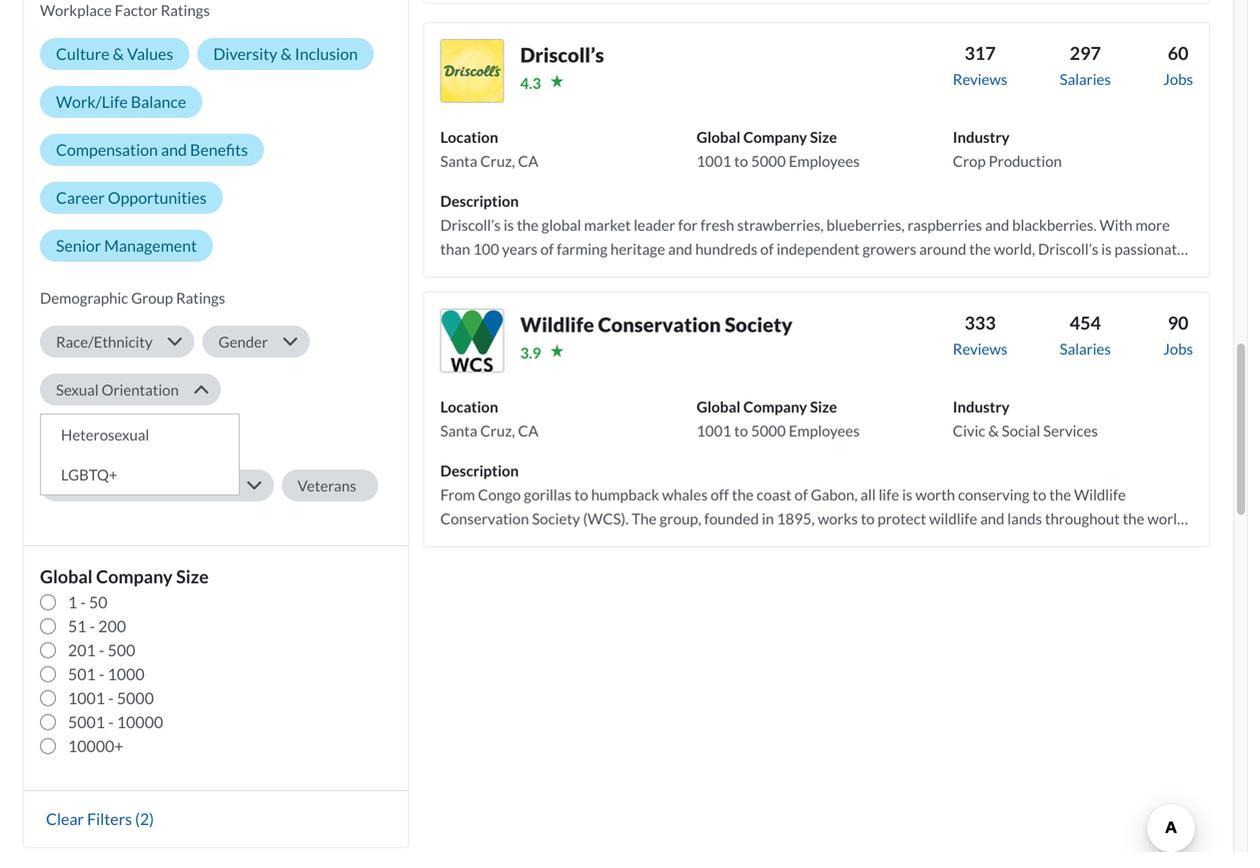 Task type: locate. For each thing, give the bounding box(es) containing it.
global
[[697, 128, 741, 146], [697, 398, 741, 416], [40, 566, 93, 588]]

cruz, for wildlife conservation society
[[480, 422, 515, 440]]

- down 1001 - 5000
[[108, 713, 114, 732]]

0 vertical spatial location
[[440, 128, 498, 146]]

location
[[440, 128, 498, 146], [440, 398, 498, 416]]

1 vertical spatial cruz,
[[480, 422, 515, 440]]

& right civic at the right of page
[[989, 422, 999, 440]]

with
[[104, 429, 133, 447]]

- for 51
[[90, 617, 95, 636]]

- right 51
[[90, 617, 95, 636]]

- for 5001
[[108, 713, 114, 732]]

jobs down 60
[[1163, 70, 1193, 88]]

services
[[1043, 422, 1098, 440]]

2 vertical spatial 1001
[[68, 689, 105, 708]]

- right 1
[[80, 593, 86, 612]]

wildlife conservation society
[[520, 313, 793, 337]]

1 vertical spatial location
[[440, 398, 498, 416]]

454
[[1070, 312, 1101, 334]]

to for driscoll's
[[734, 152, 748, 170]]

santa down driscoll's image
[[440, 152, 478, 170]]

orientation
[[102, 381, 179, 399]]

1 industry from the top
[[953, 128, 1010, 146]]

5000
[[751, 152, 786, 170], [751, 422, 786, 440], [117, 689, 154, 708]]

1 vertical spatial santa
[[440, 422, 478, 440]]

clear
[[46, 810, 84, 829]]

cruz, for driscoll's
[[480, 152, 515, 170]]

lgbtq+
[[61, 466, 118, 484]]

0 vertical spatial ratings
[[161, 1, 210, 19]]

employees
[[789, 152, 860, 170], [789, 422, 860, 440]]

& left inclusion
[[281, 44, 292, 63]]

or
[[103, 477, 117, 495]]

& inside diversity & inclusion button
[[281, 44, 292, 63]]

2 salaries from the top
[[1060, 340, 1111, 358]]

0 vertical spatial global company size 1001 to 5000 employees
[[697, 128, 860, 170]]

201
[[68, 641, 96, 660]]

global company size 1001 to 5000 employees
[[697, 128, 860, 170], [697, 398, 860, 440]]

1000
[[108, 665, 145, 684]]

industry crop production
[[953, 128, 1062, 170]]

cruz, down driscoll's image
[[480, 152, 515, 170]]

jobs
[[1163, 70, 1193, 88], [1163, 340, 1193, 358]]

-
[[80, 593, 86, 612], [90, 617, 95, 636], [99, 641, 104, 660], [99, 665, 104, 684], [108, 689, 114, 708], [108, 713, 114, 732]]

51 - 200
[[68, 617, 126, 636]]

2 to from the top
[[734, 422, 748, 440]]

1 to from the top
[[734, 152, 748, 170]]

location down driscoll's image
[[440, 128, 498, 146]]

global company size 1001 to 5000 employees for wildlife conservation society
[[697, 398, 860, 440]]

&
[[113, 44, 124, 63], [281, 44, 292, 63], [989, 422, 999, 440]]

industry inside industry crop production
[[953, 128, 1010, 146]]

0 vertical spatial reviews
[[953, 70, 1008, 88]]

0 vertical spatial company
[[744, 128, 807, 146]]

2 vertical spatial company
[[96, 566, 173, 588]]

company
[[744, 128, 807, 146], [744, 398, 807, 416], [96, 566, 173, 588]]

santa down "wildlife conservation society" image
[[440, 422, 478, 440]]

1 jobs from the top
[[1163, 70, 1193, 88]]

& for diversity
[[281, 44, 292, 63]]

2 ca from the top
[[518, 422, 539, 440]]

0 vertical spatial global
[[697, 128, 741, 146]]

career opportunities
[[56, 188, 207, 207]]

factor
[[115, 1, 158, 19]]

reviews down 317 on the right top of page
[[953, 70, 1008, 88]]

5001
[[68, 713, 105, 732]]

333
[[965, 312, 996, 334]]

values
[[127, 44, 173, 63]]

60 jobs
[[1163, 42, 1193, 88]]

race/ethnicity
[[56, 333, 153, 351]]

2 vertical spatial global
[[40, 566, 93, 588]]

industry
[[953, 128, 1010, 146], [953, 398, 1010, 416]]

industry up civic at the right of page
[[953, 398, 1010, 416]]

size for wildlife conservation society
[[810, 398, 837, 416]]

0 vertical spatial ca
[[518, 152, 539, 170]]

1 vertical spatial global company size 1001 to 5000 employees
[[697, 398, 860, 440]]

compensation and benefits
[[56, 140, 248, 159]]

1 salaries from the top
[[1060, 70, 1111, 88]]

1 location santa cruz, ca from the top
[[440, 128, 539, 170]]

0 vertical spatial size
[[810, 128, 837, 146]]

- right 501 at left
[[99, 665, 104, 684]]

industry inside industry civic & social services
[[953, 398, 1010, 416]]

ratings right factor
[[161, 1, 210, 19]]

- for 501
[[99, 665, 104, 684]]

1 location from the top
[[440, 128, 498, 146]]

salaries for wildlife conservation society
[[1060, 340, 1111, 358]]

senior management
[[56, 236, 197, 255]]

to for wildlife conservation society
[[734, 422, 748, 440]]

cruz,
[[480, 152, 515, 170], [480, 422, 515, 440]]

jobs for wildlife conservation society
[[1163, 340, 1193, 358]]

crop
[[953, 152, 986, 170]]

1001 - 5000
[[68, 689, 154, 708]]

disabilities
[[136, 429, 209, 447]]

diversity
[[213, 44, 277, 63]]

location for driscoll's
[[440, 128, 498, 146]]

2 description from the top
[[440, 462, 519, 480]]

2 vertical spatial size
[[176, 566, 209, 588]]

compensation
[[56, 140, 158, 159]]

201 - 500
[[68, 641, 135, 660]]

2 vertical spatial 5000
[[117, 689, 154, 708]]

0 vertical spatial to
[[734, 152, 748, 170]]

cruz, down "wildlife conservation society" image
[[480, 422, 515, 440]]

1 vertical spatial location santa cruz, ca
[[440, 398, 539, 440]]

4.3
[[520, 74, 541, 92]]

workplace factor ratings
[[40, 1, 210, 19]]

employees for driscoll's
[[789, 152, 860, 170]]

1 employees from the top
[[789, 152, 860, 170]]

description for driscoll's
[[440, 192, 519, 210]]

2 employees from the top
[[789, 422, 860, 440]]

salaries
[[1060, 70, 1111, 88], [1060, 340, 1111, 358]]

social
[[1002, 422, 1041, 440]]

1 description from the top
[[440, 192, 519, 210]]

0 vertical spatial salaries
[[1060, 70, 1111, 88]]

salaries down 297
[[1060, 70, 1111, 88]]

1 ca from the top
[[518, 152, 539, 170]]

global company size 1001 to 5000 employees for driscoll's
[[697, 128, 860, 170]]

0 vertical spatial jobs
[[1163, 70, 1193, 88]]

1 reviews from the top
[[953, 70, 1008, 88]]

1 vertical spatial jobs
[[1163, 340, 1193, 358]]

0 vertical spatial santa
[[440, 152, 478, 170]]

1 vertical spatial description
[[440, 462, 519, 480]]

reviews for wildlife conservation society
[[953, 340, 1008, 358]]

0 vertical spatial employees
[[789, 152, 860, 170]]

1 vertical spatial ratings
[[176, 289, 225, 307]]

60
[[1168, 42, 1189, 64]]

1 vertical spatial to
[[734, 422, 748, 440]]

2 cruz, from the top
[[480, 422, 515, 440]]

0 vertical spatial description
[[440, 192, 519, 210]]

- down 501 - 1000
[[108, 689, 114, 708]]

0 vertical spatial 5000
[[751, 152, 786, 170]]

society
[[725, 313, 793, 337]]

1 horizontal spatial &
[[281, 44, 292, 63]]

salaries down 454
[[1060, 340, 1111, 358]]

to
[[734, 152, 748, 170], [734, 422, 748, 440]]

2 jobs from the top
[[1163, 340, 1193, 358]]

1 cruz, from the top
[[480, 152, 515, 170]]

0 horizontal spatial &
[[113, 44, 124, 63]]

90
[[1168, 312, 1189, 334]]

industry for wildlife conservation society
[[953, 398, 1010, 416]]

0 vertical spatial cruz,
[[480, 152, 515, 170]]

& inside culture & values button
[[113, 44, 124, 63]]

1 vertical spatial 1001
[[697, 422, 732, 440]]

1 vertical spatial industry
[[953, 398, 1010, 416]]

conservation
[[598, 313, 721, 337]]

& left values
[[113, 44, 124, 63]]

1 vertical spatial employees
[[789, 422, 860, 440]]

location santa cruz, ca down the 4.3
[[440, 128, 539, 170]]

1 vertical spatial size
[[810, 398, 837, 416]]

(2)
[[135, 810, 154, 829]]

diversity & inclusion
[[213, 44, 358, 63]]

2 industry from the top
[[953, 398, 1010, 416]]

- for 201
[[99, 641, 104, 660]]

location down "wildlife conservation society" image
[[440, 398, 498, 416]]

5001 - 10000
[[68, 713, 163, 732]]

santa
[[440, 152, 478, 170], [440, 422, 478, 440]]

reviews down the '333'
[[953, 340, 1008, 358]]

industry up the crop
[[953, 128, 1010, 146]]

2 global company size 1001 to 5000 employees from the top
[[697, 398, 860, 440]]

& for culture
[[113, 44, 124, 63]]

jobs down 90
[[1163, 340, 1193, 358]]

company for driscoll's
[[744, 128, 807, 146]]

location santa cruz, ca down 3.9
[[440, 398, 539, 440]]

ratings right group at the top left
[[176, 289, 225, 307]]

2 santa from the top
[[440, 422, 478, 440]]

0 vertical spatial location santa cruz, ca
[[440, 128, 539, 170]]

santa for driscoll's
[[440, 152, 478, 170]]

reviews
[[953, 70, 1008, 88], [953, 340, 1008, 358]]

career opportunities button
[[40, 182, 223, 214]]

ca down the 4.3
[[518, 152, 539, 170]]

2 location santa cruz, ca from the top
[[440, 398, 539, 440]]

reviews for driscoll's
[[953, 70, 1008, 88]]

0 vertical spatial 1001
[[697, 152, 732, 170]]

size
[[810, 128, 837, 146], [810, 398, 837, 416], [176, 566, 209, 588]]

description
[[440, 192, 519, 210], [440, 462, 519, 480]]

1 vertical spatial reviews
[[953, 340, 1008, 358]]

description for wildlife conservation society
[[440, 462, 519, 480]]

1 vertical spatial salaries
[[1060, 340, 1111, 358]]

1 santa from the top
[[440, 152, 478, 170]]

1 global company size 1001 to 5000 employees from the top
[[697, 128, 860, 170]]

ca
[[518, 152, 539, 170], [518, 422, 539, 440]]

location santa cruz, ca
[[440, 128, 539, 170], [440, 398, 539, 440]]

ca down 3.9
[[518, 422, 539, 440]]

ratings
[[161, 1, 210, 19], [176, 289, 225, 307]]

location santa cruz, ca for driscoll's
[[440, 128, 539, 170]]

2 horizontal spatial &
[[989, 422, 999, 440]]

1 vertical spatial 5000
[[751, 422, 786, 440]]

2 location from the top
[[440, 398, 498, 416]]

0 vertical spatial industry
[[953, 128, 1010, 146]]

1 vertical spatial company
[[744, 398, 807, 416]]

2 reviews from the top
[[953, 340, 1008, 358]]

1 vertical spatial global
[[697, 398, 741, 416]]

- right 201
[[99, 641, 104, 660]]

work/life balance button
[[40, 86, 202, 118]]

1 - 50
[[68, 593, 108, 612]]

jobs for driscoll's
[[1163, 70, 1193, 88]]

senior
[[56, 236, 101, 255]]

1 vertical spatial ca
[[518, 422, 539, 440]]



Task type: vqa. For each thing, say whether or not it's contained in the screenshot.
454 Salaries
yes



Task type: describe. For each thing, give the bounding box(es) containing it.
driscoll's
[[520, 43, 604, 67]]

317 reviews
[[953, 42, 1008, 88]]

culture
[[56, 44, 110, 63]]

parent or family caregiver
[[56, 477, 232, 495]]

company for wildlife conservation society
[[744, 398, 807, 416]]

size for driscoll's
[[810, 128, 837, 146]]

500
[[108, 641, 135, 660]]

5000 for wildlife conservation society
[[751, 422, 786, 440]]

culture & values
[[56, 44, 173, 63]]

1001 for wildlife conservation society
[[697, 422, 732, 440]]

family
[[120, 477, 164, 495]]

balance
[[131, 92, 186, 111]]

driscoll's image
[[440, 39, 504, 103]]

51
[[68, 617, 87, 636]]

civic
[[953, 422, 986, 440]]

297 salaries
[[1060, 42, 1111, 88]]

50
[[89, 593, 108, 612]]

sexual
[[56, 381, 99, 399]]

ratings for workplace factor ratings
[[161, 1, 210, 19]]

demographic group ratings
[[40, 289, 225, 307]]

global company size
[[40, 566, 209, 588]]

filters
[[87, 810, 132, 829]]

global for driscoll's
[[697, 128, 741, 146]]

- for 1001
[[108, 689, 114, 708]]

caregiver
[[167, 477, 232, 495]]

clear filters (2) button
[[40, 809, 160, 830]]

90 jobs
[[1163, 312, 1193, 358]]

454 salaries
[[1060, 312, 1111, 358]]

production
[[989, 152, 1062, 170]]

wildlife
[[520, 313, 594, 337]]

297
[[1070, 42, 1101, 64]]

1001 for driscoll's
[[697, 152, 732, 170]]

5000 for driscoll's
[[751, 152, 786, 170]]

ratings for demographic group ratings
[[176, 289, 225, 307]]

demographic
[[40, 289, 128, 307]]

clear filters (2)
[[46, 810, 154, 829]]

inclusion
[[295, 44, 358, 63]]

industry civic & social services
[[953, 398, 1098, 440]]

heterosexual
[[61, 426, 149, 444]]

career
[[56, 188, 105, 207]]

benefits
[[190, 140, 248, 159]]

work/life
[[56, 92, 128, 111]]

people
[[56, 429, 101, 447]]

employees for wildlife conservation society
[[789, 422, 860, 440]]

- for 1
[[80, 593, 86, 612]]

senior management button
[[40, 230, 213, 262]]

location for wildlife conservation society
[[440, 398, 498, 416]]

santa for wildlife conservation society
[[440, 422, 478, 440]]

wildlife conservation society image
[[440, 309, 504, 373]]

333 reviews
[[953, 312, 1008, 358]]

501
[[68, 665, 96, 684]]

industry for driscoll's
[[953, 128, 1010, 146]]

global for wildlife conservation society
[[697, 398, 741, 416]]

diversity & inclusion button
[[197, 38, 374, 70]]

veterans
[[298, 477, 356, 495]]

10000
[[117, 713, 163, 732]]

317
[[965, 42, 996, 64]]

& inside industry civic & social services
[[989, 422, 999, 440]]

sexual orientation
[[56, 381, 179, 399]]

management
[[104, 236, 197, 255]]

3.9
[[520, 344, 541, 362]]

culture & values button
[[40, 38, 189, 70]]

ca for wildlife conservation society
[[518, 422, 539, 440]]

parent
[[56, 477, 100, 495]]

and
[[161, 140, 187, 159]]

1
[[68, 593, 77, 612]]

gender
[[219, 333, 268, 351]]

ca for driscoll's
[[518, 152, 539, 170]]

work/life balance
[[56, 92, 186, 111]]

location santa cruz, ca for wildlife conservation society
[[440, 398, 539, 440]]

200
[[98, 617, 126, 636]]

group
[[131, 289, 173, 307]]

opportunities
[[108, 188, 207, 207]]

people with disabilities
[[56, 429, 209, 447]]

501 - 1000
[[68, 665, 145, 684]]

10000+
[[68, 737, 124, 756]]

compensation and benefits button
[[40, 134, 264, 166]]

workplace
[[40, 1, 112, 19]]

salaries for driscoll's
[[1060, 70, 1111, 88]]



